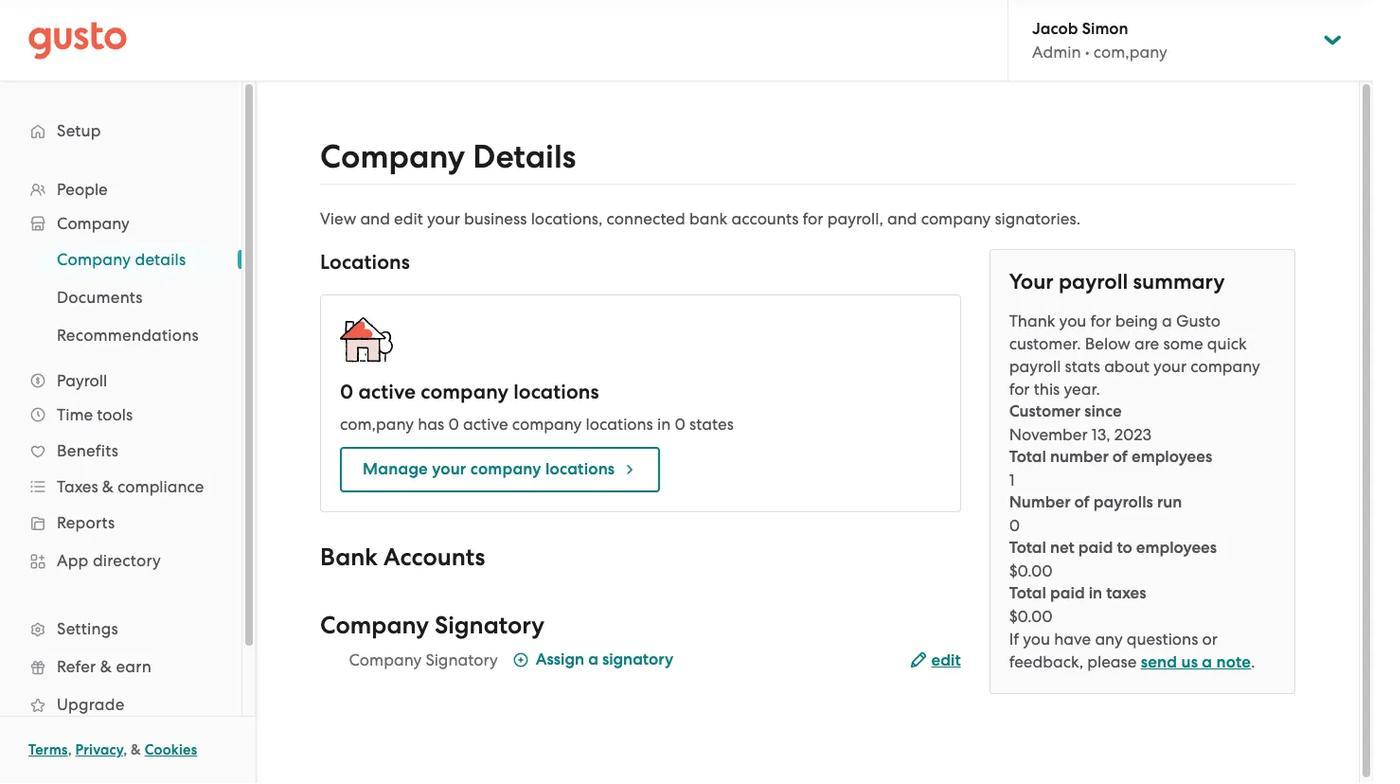 Task type: vqa. For each thing, say whether or not it's contained in the screenshot.
ONCE
no



Task type: locate. For each thing, give the bounding box(es) containing it.
0 horizontal spatial active
[[359, 380, 416, 404]]

1 horizontal spatial in
[[1089, 583, 1102, 603]]

2 total from the top
[[1009, 538, 1046, 558]]

you
[[1059, 312, 1087, 331], [1023, 630, 1050, 649]]

1 vertical spatial com,pany
[[340, 415, 414, 434]]

and
[[360, 209, 390, 228], [887, 209, 917, 228]]

employees down 2023
[[1132, 447, 1212, 467]]

& inside "refer & earn" link
[[100, 657, 112, 676]]

0 vertical spatial payroll
[[1059, 269, 1128, 295]]

in inside thank you for being a gusto customer. below are some quick payroll stats about your company for this year. customer since november 13, 2023 total number of employees 1 number of payrolls run 0 total net paid to employees $0.00 total paid in taxes $0.00
[[1089, 583, 1102, 603]]

you right if
[[1023, 630, 1050, 649]]

0 vertical spatial &
[[102, 477, 114, 496]]

taxes & compliance button
[[19, 470, 223, 504]]

1 vertical spatial total
[[1009, 538, 1046, 558]]

business
[[464, 209, 527, 228]]

com,pany up 'manage'
[[340, 415, 414, 434]]

active
[[359, 380, 416, 404], [463, 415, 508, 434]]

2 vertical spatial &
[[131, 742, 141, 759]]

of left payrolls
[[1075, 492, 1090, 512]]

terms , privacy , & cookies
[[28, 742, 197, 759]]

for up below
[[1091, 312, 1111, 331]]

your down some
[[1154, 357, 1187, 376]]

a up some
[[1162, 312, 1172, 331]]

company up has
[[421, 380, 509, 404]]

cookies button
[[145, 739, 197, 761]]

benefits link
[[19, 434, 223, 468]]

com,pany down simon at top
[[1094, 43, 1167, 62]]

1 horizontal spatial com,pany
[[1094, 43, 1167, 62]]

recommendations link
[[34, 318, 223, 352]]

1 vertical spatial in
[[1089, 583, 1102, 603]]

1 horizontal spatial and
[[887, 209, 917, 228]]

taxes
[[57, 477, 98, 496]]

& left the cookies
[[131, 742, 141, 759]]

your
[[427, 209, 460, 228], [1154, 357, 1187, 376], [432, 459, 466, 479]]

list containing company details
[[0, 241, 242, 354]]

reports
[[57, 513, 115, 532]]

manage
[[363, 459, 428, 479]]

0 vertical spatial locations
[[513, 380, 599, 404]]

and right payroll,
[[887, 209, 917, 228]]

1 vertical spatial paid
[[1050, 583, 1085, 603]]

2 $0.00 from the top
[[1009, 607, 1053, 626]]

company inside manage your company locations link
[[470, 459, 541, 479]]

& left earn
[[100, 657, 112, 676]]

paid down net
[[1050, 583, 1085, 603]]

module__icon___go7vc image
[[513, 653, 528, 668]]

if
[[1009, 630, 1019, 649]]

tools
[[97, 405, 133, 424]]

thank you for being a gusto customer. below are some quick payroll stats about your company for this year. customer since november 13, 2023 total number of employees 1 number of payrolls run 0 total net paid to employees $0.00 total paid in taxes $0.00
[[1009, 312, 1260, 626]]

directory
[[93, 551, 161, 570]]

, left privacy
[[68, 742, 72, 759]]

manage your company locations
[[363, 459, 615, 479]]

if you have any questions or feedback, please
[[1009, 630, 1218, 671]]

send
[[1141, 653, 1177, 672]]

company down com,pany has 0 active company locations in 0 states
[[470, 459, 541, 479]]

a inside assign a signatory button
[[588, 650, 598, 670]]

a right us
[[1202, 653, 1213, 672]]

of down 2023
[[1113, 447, 1128, 467]]

1 horizontal spatial a
[[1162, 312, 1172, 331]]

active up 'manage'
[[359, 380, 416, 404]]

signatories.
[[995, 209, 1081, 228]]

0 vertical spatial you
[[1059, 312, 1087, 331]]

payroll down customer. at the top of the page
[[1009, 357, 1061, 376]]

customer
[[1009, 402, 1081, 421]]

terms
[[28, 742, 68, 759]]

time tools
[[57, 405, 133, 424]]

for left this
[[1009, 380, 1030, 399]]

assign a signatory
[[536, 650, 673, 670]]

to
[[1117, 538, 1133, 558]]

app
[[57, 551, 89, 570]]

accounts
[[732, 209, 799, 228]]

&
[[102, 477, 114, 496], [100, 657, 112, 676], [131, 742, 141, 759]]

app directory link
[[19, 544, 223, 578]]

employees
[[1132, 447, 1212, 467], [1136, 538, 1217, 558]]

payroll inside thank you for being a gusto customer. below are some quick payroll stats about your company for this year. customer since november 13, 2023 total number of employees 1 number of payrolls run 0 total net paid to employees $0.00 total paid in taxes $0.00
[[1009, 357, 1061, 376]]

1 horizontal spatial active
[[463, 415, 508, 434]]

your left business
[[427, 209, 460, 228]]

below
[[1085, 334, 1131, 353]]

refer
[[57, 657, 96, 676]]

being
[[1115, 312, 1158, 331]]

employees down run
[[1136, 538, 1217, 558]]

0 vertical spatial active
[[359, 380, 416, 404]]

0 horizontal spatial in
[[657, 415, 671, 434]]

a right assign
[[588, 650, 598, 670]]

total
[[1009, 447, 1046, 467], [1009, 538, 1046, 558], [1009, 583, 1046, 603]]

customer.
[[1009, 334, 1081, 353]]

payroll
[[1059, 269, 1128, 295], [1009, 357, 1061, 376]]

1 $0.00 from the top
[[1009, 562, 1053, 581]]

and right the view
[[360, 209, 390, 228]]

payroll up the being
[[1059, 269, 1128, 295]]

total up if
[[1009, 583, 1046, 603]]

2 vertical spatial your
[[432, 459, 466, 479]]

taxes
[[1106, 583, 1146, 603]]

1 vertical spatial company signatory
[[349, 651, 498, 670]]

people button
[[19, 172, 223, 206]]

settings link
[[19, 612, 223, 646]]

1 horizontal spatial edit
[[932, 651, 961, 671]]

list
[[0, 172, 242, 761], [0, 241, 242, 354], [1009, 401, 1276, 628]]

1 vertical spatial employees
[[1136, 538, 1217, 558]]

locations up com,pany has 0 active company locations in 0 states
[[513, 380, 599, 404]]

payroll button
[[19, 364, 223, 398]]

locations for 0 active company locations
[[513, 380, 599, 404]]

1 vertical spatial $0.00
[[1009, 607, 1053, 626]]

in left taxes
[[1089, 583, 1102, 603]]

your inside manage your company locations link
[[432, 459, 466, 479]]

1 horizontal spatial for
[[1009, 380, 1030, 399]]

for
[[803, 209, 823, 228], [1091, 312, 1111, 331], [1009, 380, 1030, 399]]

1 horizontal spatial ,
[[123, 742, 127, 759]]

& right taxes
[[102, 477, 114, 496]]

.
[[1251, 653, 1255, 671]]

total left net
[[1009, 538, 1046, 558]]

locations down com,pany has 0 active company locations in 0 states
[[545, 459, 615, 479]]

0 horizontal spatial of
[[1075, 492, 1090, 512]]

a
[[1162, 312, 1172, 331], [588, 650, 598, 670], [1202, 653, 1213, 672]]

active down 0 active company locations
[[463, 415, 508, 434]]

company down quick
[[1191, 357, 1260, 376]]

0 horizontal spatial and
[[360, 209, 390, 228]]

total up 1
[[1009, 447, 1046, 467]]

$0.00 down net
[[1009, 562, 1053, 581]]

view and edit your business locations, connected bank accounts for payroll, and company signatories.
[[320, 209, 1081, 228]]

assign
[[536, 650, 584, 670]]

signatory left the module__icon___go7vc
[[426, 651, 498, 670]]

locations
[[320, 250, 410, 275]]

send us a note link
[[1141, 653, 1251, 672]]

2 horizontal spatial for
[[1091, 312, 1111, 331]]

recommendations
[[57, 326, 199, 345]]

company
[[921, 209, 991, 228], [1191, 357, 1260, 376], [421, 380, 509, 404], [512, 415, 582, 434], [470, 459, 541, 479]]

1 horizontal spatial you
[[1059, 312, 1087, 331]]

paid left the to
[[1079, 538, 1113, 558]]

0 vertical spatial employees
[[1132, 447, 1212, 467]]

in left states
[[657, 415, 671, 434]]

& inside taxes & compliance "dropdown button"
[[102, 477, 114, 496]]

1 vertical spatial you
[[1023, 630, 1050, 649]]

2 vertical spatial locations
[[545, 459, 615, 479]]

0 vertical spatial edit
[[394, 209, 423, 228]]

0 horizontal spatial for
[[803, 209, 823, 228]]

edit inside button
[[932, 651, 961, 671]]

run
[[1157, 492, 1182, 512]]

for left payroll,
[[803, 209, 823, 228]]

1 vertical spatial your
[[1154, 357, 1187, 376]]

documents link
[[34, 280, 223, 314]]

your down has
[[432, 459, 466, 479]]

0 horizontal spatial you
[[1023, 630, 1050, 649]]

0 vertical spatial total
[[1009, 447, 1046, 467]]

quick
[[1207, 334, 1247, 353]]

connected
[[607, 209, 685, 228]]

signatory up the module__icon___go7vc
[[435, 611, 545, 640]]

november
[[1009, 425, 1088, 444]]

0 horizontal spatial a
[[588, 650, 598, 670]]

summary
[[1133, 269, 1225, 295]]

1 vertical spatial payroll
[[1009, 357, 1061, 376]]

details
[[135, 250, 186, 269]]

1 vertical spatial of
[[1075, 492, 1090, 512]]

you inside thank you for being a gusto customer. below are some quick payroll stats about your company for this year. customer since november 13, 2023 total number of employees 1 number of payrolls run 0 total net paid to employees $0.00 total paid in taxes $0.00
[[1059, 312, 1087, 331]]

$0.00 up if
[[1009, 607, 1053, 626]]

privacy
[[75, 742, 123, 759]]

company button
[[19, 206, 223, 241]]

about
[[1104, 357, 1150, 376]]

1 vertical spatial for
[[1091, 312, 1111, 331]]

paid
[[1079, 538, 1113, 558], [1050, 583, 1085, 603]]

you up customer. at the top of the page
[[1059, 312, 1087, 331]]

are
[[1135, 334, 1159, 353]]

locations left states
[[586, 415, 653, 434]]

gusto
[[1176, 312, 1221, 331]]

since
[[1085, 402, 1122, 421]]

0 vertical spatial com,pany
[[1094, 43, 1167, 62]]

com,pany has 0 active company locations in 0 states
[[340, 415, 734, 434]]

,
[[68, 742, 72, 759], [123, 742, 127, 759]]

0 vertical spatial $0.00
[[1009, 562, 1053, 581]]

list containing customer since
[[1009, 401, 1276, 628]]

1 horizontal spatial of
[[1113, 447, 1128, 467]]

2 vertical spatial total
[[1009, 583, 1046, 603]]

company signatory
[[320, 611, 545, 640], [349, 651, 498, 670]]

1 vertical spatial &
[[100, 657, 112, 676]]

1 vertical spatial edit
[[932, 651, 961, 671]]

you inside if you have any questions or feedback, please
[[1023, 630, 1050, 649]]

com,pany inside jacob simon admin • com,pany
[[1094, 43, 1167, 62]]

, down upgrade 'link'
[[123, 742, 127, 759]]

in
[[657, 415, 671, 434], [1089, 583, 1102, 603]]

0 horizontal spatial ,
[[68, 742, 72, 759]]

company
[[320, 137, 465, 176], [57, 214, 129, 233], [57, 250, 131, 269], [320, 611, 429, 640], [349, 651, 422, 670]]

signatory
[[435, 611, 545, 640], [426, 651, 498, 670]]

home image
[[28, 21, 127, 59]]

company details link
[[34, 242, 223, 277]]



Task type: describe. For each thing, give the bounding box(es) containing it.
bank
[[320, 543, 378, 572]]

people
[[57, 180, 108, 199]]

refer & earn link
[[19, 650, 223, 684]]

0 horizontal spatial edit
[[394, 209, 423, 228]]

setup
[[57, 121, 101, 140]]

please
[[1087, 653, 1137, 671]]

1 , from the left
[[68, 742, 72, 759]]

payroll
[[57, 371, 107, 390]]

2 and from the left
[[887, 209, 917, 228]]

you for if you have any questions or feedback, please
[[1023, 630, 1050, 649]]

0 vertical spatial company signatory
[[320, 611, 545, 640]]

feedback,
[[1009, 653, 1083, 671]]

0 vertical spatial your
[[427, 209, 460, 228]]

locations for manage your company locations
[[545, 459, 615, 479]]

jacob
[[1032, 19, 1078, 39]]

gusto navigation element
[[0, 81, 242, 783]]

note
[[1216, 653, 1251, 672]]

& for earn
[[100, 657, 112, 676]]

0 vertical spatial signatory
[[435, 611, 545, 640]]

setup link
[[19, 114, 223, 148]]

number
[[1050, 447, 1109, 467]]

1 vertical spatial active
[[463, 415, 508, 434]]

admin
[[1032, 43, 1081, 62]]

manage your company locations link
[[340, 447, 660, 492]]

taxes & compliance
[[57, 477, 204, 496]]

questions
[[1127, 630, 1198, 649]]

cookies
[[145, 742, 197, 759]]

jacob simon admin • com,pany
[[1032, 19, 1167, 62]]

bank accounts
[[320, 543, 485, 572]]

3 total from the top
[[1009, 583, 1046, 603]]

documents
[[57, 288, 143, 307]]

•
[[1085, 43, 1090, 62]]

company details
[[320, 137, 576, 176]]

refer & earn
[[57, 657, 151, 676]]

number
[[1009, 492, 1071, 512]]

list containing people
[[0, 172, 242, 761]]

your inside thank you for being a gusto customer. below are some quick payroll stats about your company for this year. customer since november 13, 2023 total number of employees 1 number of payrolls run 0 total net paid to employees $0.00 total paid in taxes $0.00
[[1154, 357, 1187, 376]]

this
[[1034, 380, 1060, 399]]

accounts
[[384, 543, 485, 572]]

& for compliance
[[102, 477, 114, 496]]

2 , from the left
[[123, 742, 127, 759]]

reports link
[[19, 506, 223, 540]]

0 vertical spatial of
[[1113, 447, 1128, 467]]

signatory
[[602, 650, 673, 670]]

13,
[[1092, 425, 1110, 444]]

0 inside thank you for being a gusto customer. below are some quick payroll stats about your company for this year. customer since november 13, 2023 total number of employees 1 number of payrolls run 0 total net paid to employees $0.00 total paid in taxes $0.00
[[1009, 516, 1020, 535]]

view
[[320, 209, 356, 228]]

your
[[1009, 269, 1054, 295]]

company inside thank you for being a gusto customer. below are some quick payroll stats about your company for this year. customer since november 13, 2023 total number of employees 1 number of payrolls run 0 total net paid to employees $0.00 total paid in taxes $0.00
[[1191, 357, 1260, 376]]

you for thank you for being a gusto customer. below are some quick payroll stats about your company for this year. customer since november 13, 2023 total number of employees 1 number of payrolls run 0 total net paid to employees $0.00 total paid in taxes $0.00
[[1059, 312, 1087, 331]]

send us a note .
[[1141, 653, 1255, 672]]

1 vertical spatial locations
[[586, 415, 653, 434]]

terms link
[[28, 742, 68, 759]]

2 horizontal spatial a
[[1202, 653, 1213, 672]]

any
[[1095, 630, 1123, 649]]

stats
[[1065, 357, 1100, 376]]

upgrade link
[[19, 688, 223, 722]]

us
[[1181, 653, 1198, 672]]

1 total from the top
[[1009, 447, 1046, 467]]

app directory
[[57, 551, 161, 570]]

upgrade
[[57, 695, 125, 714]]

company up manage your company locations link
[[512, 415, 582, 434]]

some
[[1163, 334, 1203, 353]]

company left signatories.
[[921, 209, 991, 228]]

0 vertical spatial for
[[803, 209, 823, 228]]

payrolls
[[1094, 492, 1153, 512]]

thank
[[1009, 312, 1055, 331]]

2 vertical spatial for
[[1009, 380, 1030, 399]]

a inside thank you for being a gusto customer. below are some quick payroll stats about your company for this year. customer since november 13, 2023 total number of employees 1 number of payrolls run 0 total net paid to employees $0.00 total paid in taxes $0.00
[[1162, 312, 1172, 331]]

time
[[57, 405, 93, 424]]

compliance
[[118, 477, 204, 496]]

benefits
[[57, 441, 118, 460]]

earn
[[116, 657, 151, 676]]

or
[[1202, 630, 1218, 649]]

2023
[[1114, 425, 1152, 444]]

0 vertical spatial in
[[657, 415, 671, 434]]

states
[[690, 415, 734, 434]]

1 vertical spatial signatory
[[426, 651, 498, 670]]

has
[[418, 415, 444, 434]]

simon
[[1082, 19, 1129, 39]]

0 horizontal spatial com,pany
[[340, 415, 414, 434]]

payroll,
[[827, 209, 883, 228]]

assign a signatory button
[[513, 649, 673, 674]]

bank
[[689, 209, 728, 228]]

1 and from the left
[[360, 209, 390, 228]]

time tools button
[[19, 398, 223, 432]]

privacy link
[[75, 742, 123, 759]]

your payroll summary
[[1009, 269, 1225, 295]]

details
[[473, 137, 576, 176]]

0 vertical spatial paid
[[1079, 538, 1113, 558]]

settings
[[57, 619, 118, 638]]

company inside dropdown button
[[57, 214, 129, 233]]



